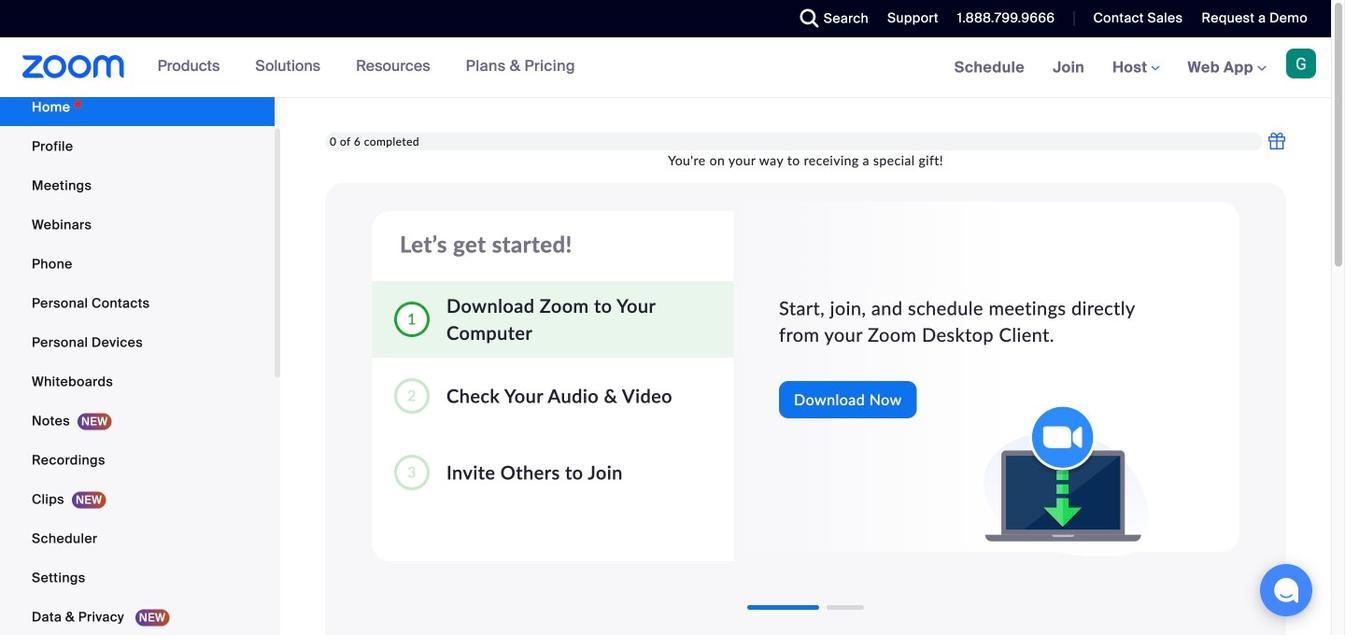 Task type: describe. For each thing, give the bounding box(es) containing it.
personal menu menu
[[0, 89, 275, 635]]

zoom logo image
[[22, 55, 125, 78]]

next image
[[1261, 370, 1287, 407]]

profile picture image
[[1287, 49, 1317, 78]]



Task type: locate. For each thing, give the bounding box(es) containing it.
product information navigation
[[144, 37, 590, 97]]

open chat image
[[1274, 577, 1300, 604]]

banner
[[0, 37, 1332, 99]]

meetings navigation
[[941, 37, 1332, 99]]



Task type: vqa. For each thing, say whether or not it's contained in the screenshot.
Next 'icon'
yes



